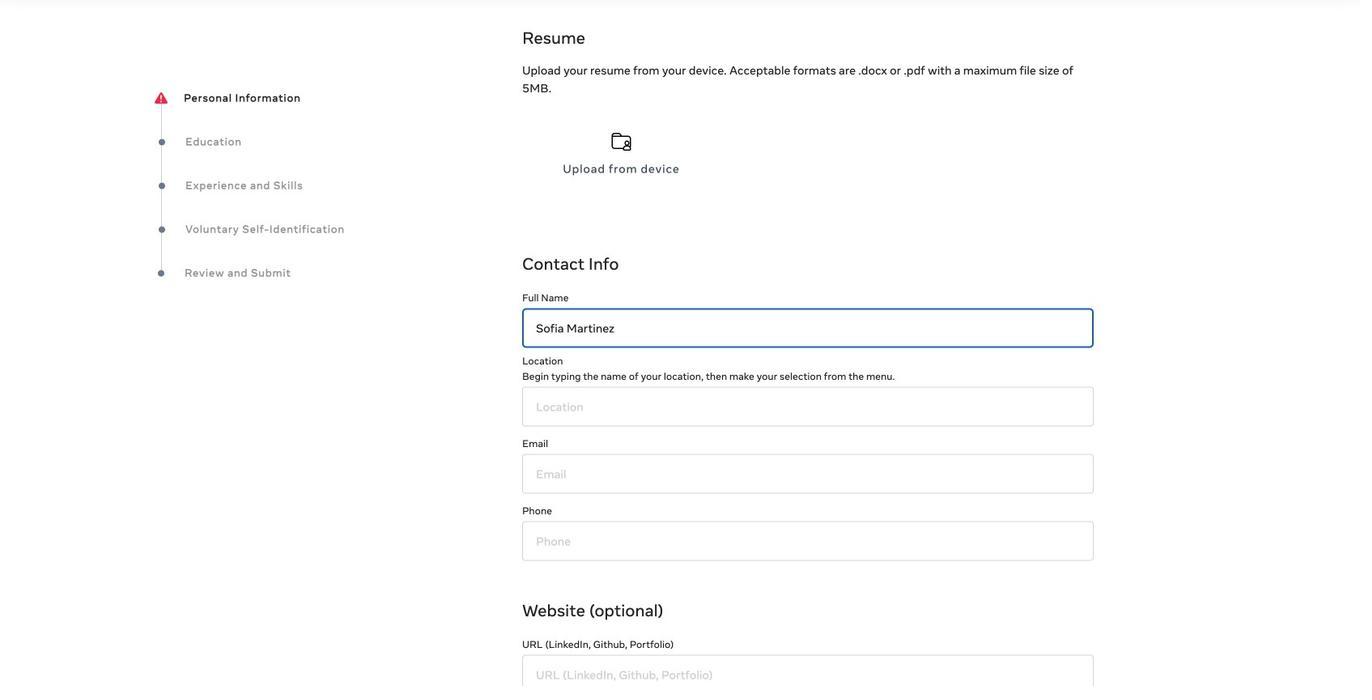 Task type: vqa. For each thing, say whether or not it's contained in the screenshot.
Full Name "text field"
yes



Task type: locate. For each thing, give the bounding box(es) containing it.
Full Name text field
[[522, 308, 1094, 348]]

URL (LinkedIn, Github, Portfolio) text field
[[522, 655, 1094, 686]]

Email text field
[[522, 454, 1094, 494]]



Task type: describe. For each thing, give the bounding box(es) containing it.
Location text field
[[522, 387, 1094, 427]]

Phone text field
[[522, 521, 1094, 561]]



